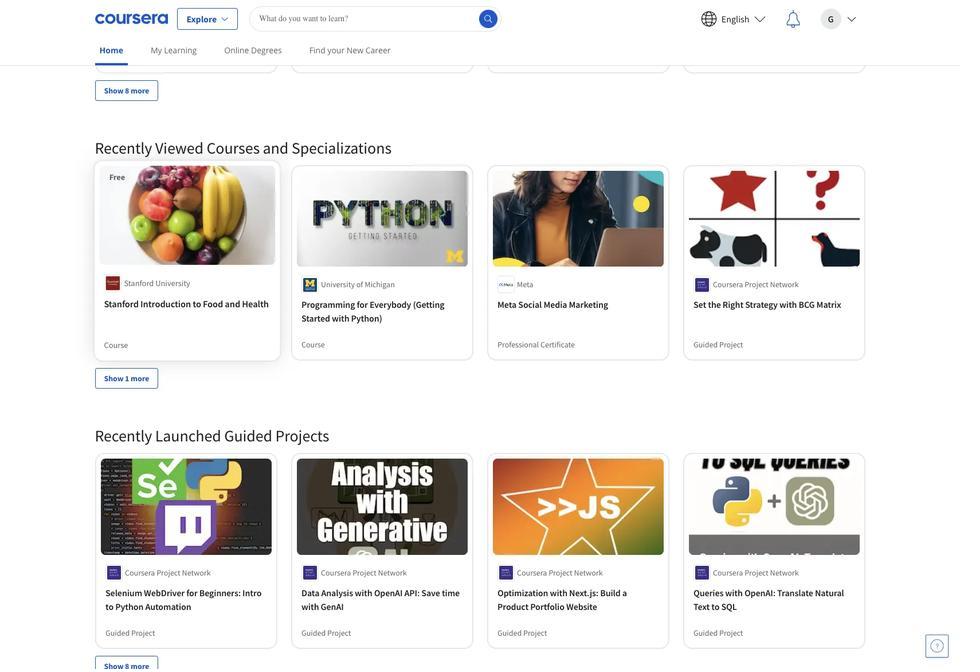 Task type: describe. For each thing, give the bounding box(es) containing it.
coursera for set
[[713, 280, 743, 290]]

degree for master of business administration (imba)
[[301, 52, 325, 63]]

coursera for queries
[[713, 567, 743, 578]]

marketing
[[569, 299, 608, 311]]

openai
[[374, 587, 402, 598]]

food
[[203, 298, 223, 310]]

coursera image
[[95, 9, 168, 28]]

programming
[[301, 299, 355, 311]]

bcg
[[799, 299, 815, 311]]

with inside optimization with next.js: build a product portfolio website
[[550, 587, 567, 598]]

master of advanced study in engineering link
[[497, 13, 659, 27]]

master for master of applied data science
[[105, 14, 131, 25]]

coursera project network for with
[[321, 567, 406, 578]]

specializations
[[292, 138, 392, 158]]

right
[[723, 299, 743, 311]]

courses
[[207, 138, 260, 158]]

webdriver
[[144, 587, 184, 598]]

career
[[366, 45, 391, 56]]

portfolio
[[530, 601, 564, 612]]

learning
[[164, 45, 197, 56]]

optimization with next.js: build a product portfolio website
[[497, 587, 627, 612]]

my learning
[[151, 45, 197, 56]]

meta for meta
[[517, 280, 533, 290]]

api:
[[404, 587, 419, 598]]

recently launched guided projects collection element
[[88, 407, 872, 669]]

show 1 more button
[[95, 368, 158, 389]]

online degrees link
[[220, 37, 287, 63]]

time
[[442, 587, 460, 598]]

explore
[[187, 13, 217, 24]]

with inside queries with openai: translate natural text to sql
[[725, 587, 743, 598]]

network for openai
[[378, 567, 406, 578]]

translate
[[777, 587, 813, 598]]

project down right on the right top
[[719, 340, 743, 350]]

a for applied
[[138, 39, 142, 49]]

set
[[693, 299, 706, 311]]

degree for applied
[[144, 39, 167, 49]]

coursera for selenium
[[125, 567, 155, 578]]

to inside recently viewed courses and specializations collection element
[[193, 298, 201, 310]]

coursera for optimization
[[517, 567, 547, 578]]

automation
[[145, 601, 191, 612]]

with left "bcg"
[[779, 299, 797, 311]]

media
[[543, 299, 567, 311]]

with left openai
[[355, 587, 372, 598]]

openai:
[[744, 587, 775, 598]]

project up optimization with next.js: build a product portfolio website
[[548, 567, 572, 578]]

master of applied data science link
[[105, 13, 267, 27]]

university of michigan
[[321, 280, 395, 290]]

started
[[301, 313, 330, 324]]

of for advanced
[[525, 14, 533, 25]]

coursera project network for openai:
[[713, 567, 799, 578]]

project down genai
[[327, 627, 351, 638]]

show 1 more
[[104, 373, 149, 383]]

engineering
[[608, 14, 655, 25]]

build
[[600, 587, 620, 598]]

of for applied
[[133, 14, 141, 25]]

show for show 8 more
[[104, 86, 123, 96]]

guided for selenium webdriver for beginners: intro to python automation
[[105, 627, 129, 638]]

programming for everybody (getting started with python)
[[301, 299, 444, 324]]

programming for everybody (getting started with python) link
[[301, 298, 463, 326]]

explore button
[[177, 8, 238, 30]]

earn for applied
[[121, 39, 137, 49]]

project up webdriver
[[156, 567, 180, 578]]

project up "strategy"
[[745, 280, 768, 290]]

optimization with next.js: build a product portfolio website link
[[497, 586, 659, 613]]

liberal
[[766, 14, 793, 25]]

of for business
[[329, 14, 337, 25]]

find your new career
[[309, 45, 391, 56]]

for inside programming for everybody (getting started with python)
[[357, 299, 368, 311]]

show 8 more button
[[95, 80, 158, 101]]

data analysis with openai api: save time with genai link
[[301, 586, 463, 613]]

0 vertical spatial and
[[263, 138, 289, 158]]

and inside stanford introduction to food and health link
[[225, 298, 240, 310]]

recently viewed courses and specializations collection element
[[88, 119, 872, 407]]

bachelor of arts in liberal studies link
[[693, 13, 855, 27]]

of for arts
[[730, 14, 738, 25]]

more for show 8 more
[[131, 86, 149, 96]]

stanford for stanford introduction to food and health
[[104, 298, 138, 310]]

administration
[[375, 14, 433, 25]]

data inside data analysis with openai api: save time with genai
[[301, 587, 319, 598]]

python)
[[351, 313, 382, 324]]

home
[[99, 45, 123, 56]]

introduction
[[140, 298, 191, 310]]

product
[[497, 601, 528, 612]]

set the right strategy with bcg matrix
[[693, 299, 841, 311]]

free
[[109, 172, 125, 182]]

show for show 1 more
[[104, 373, 123, 383]]

science
[[194, 14, 224, 25]]

project down the python
[[131, 627, 155, 638]]

next.js:
[[569, 587, 598, 598]]

my learning link
[[146, 37, 201, 63]]

degrees
[[251, 45, 282, 56]]

beginners:
[[199, 587, 240, 598]]

find your new career link
[[305, 37, 395, 63]]

to inside selenium webdriver for beginners: intro to python automation
[[105, 601, 113, 612]]

help center image
[[930, 639, 944, 653]]

projects
[[275, 425, 329, 446]]

everybody
[[369, 299, 411, 311]]

bachelor
[[693, 14, 728, 25]]

save
[[421, 587, 440, 598]]

analysis
[[321, 587, 353, 598]]

master of business administration (imba) link
[[301, 13, 463, 27]]

stanford introduction to food and health link
[[104, 297, 270, 311]]

master of applied data science
[[105, 14, 224, 25]]

recently launched guided projects
[[95, 425, 329, 446]]

meta social media marketing
[[497, 299, 608, 311]]

more for show 1 more
[[131, 373, 149, 383]]

professional certificate
[[497, 340, 575, 350]]

selenium webdriver for beginners: intro to python automation link
[[105, 586, 267, 613]]

intro
[[242, 587, 261, 598]]

network for strategy
[[770, 280, 799, 290]]

queries
[[693, 587, 723, 598]]

guided project for data analysis with openai api: save time with genai
[[301, 627, 351, 638]]

python
[[115, 601, 143, 612]]



Task type: vqa. For each thing, say whether or not it's contained in the screenshot.
Explore dropdown button
yes



Task type: locate. For each thing, give the bounding box(es) containing it.
g button
[[811, 0, 865, 37]]

2 horizontal spatial master
[[497, 14, 524, 25]]

english button
[[692, 0, 775, 37]]

degree
[[144, 39, 167, 49], [340, 39, 363, 49]]

What do you want to learn? text field
[[249, 6, 502, 31]]

genai
[[321, 601, 343, 612]]

8
[[125, 86, 129, 96]]

and right 'food'
[[225, 298, 240, 310]]

of left the michigan
[[356, 280, 363, 290]]

degree down the business
[[340, 39, 363, 49]]

(getting
[[413, 299, 444, 311]]

project up openai
[[352, 567, 376, 578]]

master of advanced study in engineering
[[497, 14, 655, 25]]

2 recently from the top
[[95, 425, 152, 446]]

guided for queries with openai: translate natural text to sql
[[693, 627, 718, 638]]

degree for business
[[340, 39, 363, 49]]

2 show from the top
[[104, 373, 123, 383]]

with inside programming for everybody (getting started with python)
[[332, 313, 349, 324]]

coursera up right on the right top
[[713, 280, 743, 290]]

0 vertical spatial more
[[131, 86, 149, 96]]

network up set the right strategy with bcg matrix link
[[770, 280, 799, 290]]

stanford
[[124, 278, 154, 288], [104, 298, 138, 310]]

with down programming
[[332, 313, 349, 324]]

1 horizontal spatial and
[[263, 138, 289, 158]]

study
[[575, 14, 597, 25]]

1 horizontal spatial in
[[757, 14, 764, 25]]

meta inside meta social media marketing link
[[497, 299, 516, 311]]

1 vertical spatial for
[[186, 587, 197, 598]]

1 show from the top
[[104, 86, 123, 96]]

0 horizontal spatial degree
[[144, 39, 167, 49]]

0 vertical spatial recently
[[95, 138, 152, 158]]

guided project for queries with openai: translate natural text to sql
[[693, 627, 743, 638]]

a right build
[[622, 587, 627, 598]]

0 horizontal spatial master
[[105, 14, 131, 25]]

project down "sql"
[[719, 627, 743, 638]]

online degrees
[[224, 45, 282, 56]]

new
[[347, 45, 364, 56]]

business
[[339, 14, 373, 25]]

1 earn a degree from the left
[[121, 39, 167, 49]]

english
[[722, 13, 750, 24]]

1 horizontal spatial a
[[334, 39, 338, 49]]

1 vertical spatial more
[[131, 373, 149, 383]]

guided project inside recently viewed courses and specializations collection element
[[693, 340, 743, 350]]

2 course from the left
[[301, 340, 325, 350]]

meta left social
[[497, 299, 516, 311]]

coursera up 'selenium'
[[125, 567, 155, 578]]

for inside selenium webdriver for beginners: intro to python automation
[[186, 587, 197, 598]]

coursera project network up webdriver
[[125, 567, 210, 578]]

guided project
[[693, 340, 743, 350], [105, 627, 155, 638], [301, 627, 351, 638], [497, 627, 547, 638], [693, 627, 743, 638]]

0 horizontal spatial a
[[138, 39, 142, 49]]

stanford for stanford university
[[124, 278, 154, 288]]

meta up social
[[517, 280, 533, 290]]

website
[[566, 601, 597, 612]]

guided
[[693, 340, 718, 350], [224, 425, 272, 446], [105, 627, 129, 638], [301, 627, 325, 638], [497, 627, 522, 638], [693, 627, 718, 638]]

0 horizontal spatial for
[[186, 587, 197, 598]]

text
[[693, 601, 710, 612]]

coursera project network for right
[[713, 280, 799, 290]]

1 horizontal spatial for
[[357, 299, 368, 311]]

show inside show 8 more button
[[104, 86, 123, 96]]

stanford up introduction
[[124, 278, 154, 288]]

for
[[357, 299, 368, 311], [186, 587, 197, 598]]

meta social media marketing link
[[497, 298, 659, 312]]

degree
[[105, 52, 129, 63], [301, 52, 325, 63]]

2 more from the top
[[131, 373, 149, 383]]

earn for business
[[317, 39, 333, 49]]

0 vertical spatial show
[[104, 86, 123, 96]]

g
[[828, 13, 834, 24]]

network for build
[[574, 567, 603, 578]]

studies
[[794, 14, 823, 25]]

optimization
[[497, 587, 548, 598]]

show left 8
[[104, 86, 123, 96]]

2 earn from the left
[[317, 39, 333, 49]]

guided for set the right strategy with bcg matrix
[[693, 340, 718, 350]]

1 horizontal spatial to
[[193, 298, 201, 310]]

0 horizontal spatial earn
[[121, 39, 137, 49]]

1 horizontal spatial master
[[301, 14, 327, 25]]

1 horizontal spatial degree
[[340, 39, 363, 49]]

coursera inside recently viewed courses and specializations collection element
[[713, 280, 743, 290]]

course down started
[[301, 340, 325, 350]]

to inside queries with openai: translate natural text to sql
[[711, 601, 719, 612]]

1 degree from the left
[[144, 39, 167, 49]]

guided for data analysis with openai api: save time with genai
[[301, 627, 325, 638]]

with up "sql"
[[725, 587, 743, 598]]

queries with openai: translate natural text to sql link
[[693, 586, 855, 613]]

None search field
[[249, 6, 502, 31]]

a left the new
[[334, 39, 338, 49]]

degree up show 8 more button in the left top of the page
[[105, 52, 129, 63]]

of left applied
[[133, 14, 141, 25]]

for up automation
[[186, 587, 197, 598]]

with up portfolio at bottom
[[550, 587, 567, 598]]

a for business
[[334, 39, 338, 49]]

1 vertical spatial show
[[104, 373, 123, 383]]

with
[[779, 299, 797, 311], [332, 313, 349, 324], [355, 587, 372, 598], [550, 587, 567, 598], [725, 587, 743, 598], [301, 601, 319, 612]]

coursera project network inside recently viewed courses and specializations collection element
[[713, 280, 799, 290]]

2 in from the left
[[757, 14, 764, 25]]

a inside optimization with next.js: build a product portfolio website
[[622, 587, 627, 598]]

degree left "your"
[[301, 52, 325, 63]]

degree down applied
[[144, 39, 167, 49]]

network up openai
[[378, 567, 406, 578]]

to left "sql"
[[711, 601, 719, 612]]

2 master from the left
[[301, 14, 327, 25]]

show left 1
[[104, 373, 123, 383]]

university up introduction
[[155, 278, 190, 288]]

recently
[[95, 138, 152, 158], [95, 425, 152, 446]]

1 horizontal spatial meta
[[517, 280, 533, 290]]

2 degree from the left
[[301, 52, 325, 63]]

guided down the python
[[105, 627, 129, 638]]

earn a degree
[[121, 39, 167, 49], [317, 39, 363, 49]]

selenium webdriver for beginners: intro to python automation
[[105, 587, 261, 612]]

and right courses on the top of the page
[[263, 138, 289, 158]]

course for stanford introduction to food and health
[[104, 340, 128, 350]]

2 horizontal spatial to
[[711, 601, 719, 612]]

of left the business
[[329, 14, 337, 25]]

of inside recently viewed courses and specializations collection element
[[356, 280, 363, 290]]

earn down coursera image
[[121, 39, 137, 49]]

coursera project network
[[713, 280, 799, 290], [125, 567, 210, 578], [321, 567, 406, 578], [517, 567, 603, 578], [713, 567, 799, 578]]

more right 8
[[131, 86, 149, 96]]

project up openai:
[[745, 567, 768, 578]]

1 horizontal spatial earn
[[317, 39, 333, 49]]

0 vertical spatial data
[[174, 14, 192, 25]]

data left science
[[174, 14, 192, 25]]

in
[[599, 14, 606, 25], [757, 14, 764, 25]]

my
[[151, 45, 162, 56]]

meta
[[517, 280, 533, 290], [497, 299, 516, 311]]

of left arts
[[730, 14, 738, 25]]

coursera project network up openai:
[[713, 567, 799, 578]]

1 master from the left
[[105, 14, 131, 25]]

selenium
[[105, 587, 142, 598]]

course up show 1 more
[[104, 340, 128, 350]]

of left advanced
[[525, 14, 533, 25]]

0 horizontal spatial in
[[599, 14, 606, 25]]

master for master of advanced study in engineering
[[497, 14, 524, 25]]

home link
[[95, 37, 128, 65]]

certificate
[[540, 340, 575, 350]]

launched
[[155, 425, 221, 446]]

1 degree from the left
[[105, 52, 129, 63]]

coursera up analysis
[[321, 567, 351, 578]]

earn your degree collection element
[[88, 0, 872, 119]]

earn a degree for business
[[317, 39, 363, 49]]

master for master of business administration (imba)
[[301, 14, 327, 25]]

master of business administration (imba)
[[301, 14, 460, 25]]

guided project down "sql"
[[693, 627, 743, 638]]

network inside recently viewed courses and specializations collection element
[[770, 280, 799, 290]]

recently for recently viewed courses and specializations
[[95, 138, 152, 158]]

find
[[309, 45, 325, 56]]

arts
[[739, 14, 755, 25]]

stanford down stanford university
[[104, 298, 138, 310]]

data inside earn your degree collection 'element'
[[174, 14, 192, 25]]

guided down product
[[497, 627, 522, 638]]

in right arts
[[757, 14, 764, 25]]

1 vertical spatial and
[[225, 298, 240, 310]]

guided left 'projects'
[[224, 425, 272, 446]]

more inside recently viewed courses and specializations collection element
[[131, 373, 149, 383]]

for up python)
[[357, 299, 368, 311]]

0 horizontal spatial to
[[105, 601, 113, 612]]

0 vertical spatial for
[[357, 299, 368, 311]]

guided down genai
[[301, 627, 325, 638]]

master up find
[[301, 14, 327, 25]]

queries with openai: translate natural text to sql
[[693, 587, 844, 612]]

1 horizontal spatial data
[[301, 587, 319, 598]]

project down portfolio at bottom
[[523, 627, 547, 638]]

more inside earn your degree collection 'element'
[[131, 86, 149, 96]]

coursera project network up "strategy"
[[713, 280, 799, 290]]

guided project for set the right strategy with bcg matrix
[[693, 340, 743, 350]]

recently viewed courses and specializations
[[95, 138, 392, 158]]

meta for meta social media marketing
[[497, 299, 516, 311]]

data left analysis
[[301, 587, 319, 598]]

coursera up optimization
[[517, 567, 547, 578]]

university up programming
[[321, 280, 355, 290]]

3 master from the left
[[497, 14, 524, 25]]

2 horizontal spatial a
[[622, 587, 627, 598]]

show
[[104, 86, 123, 96], [104, 373, 123, 383]]

of for michigan
[[356, 280, 363, 290]]

guided for optimization with next.js: build a product portfolio website
[[497, 627, 522, 638]]

coursera project network for next.js:
[[517, 567, 603, 578]]

guided down set
[[693, 340, 718, 350]]

guided project for optimization with next.js: build a product portfolio website
[[497, 627, 547, 638]]

1 in from the left
[[599, 14, 606, 25]]

health
[[242, 298, 269, 310]]

network up selenium webdriver for beginners: intro to python automation link
[[182, 567, 210, 578]]

coursera project network up optimization with next.js: build a product portfolio website
[[517, 567, 603, 578]]

0 horizontal spatial meta
[[497, 299, 516, 311]]

and
[[263, 138, 289, 158], [225, 298, 240, 310]]

0 horizontal spatial data
[[174, 14, 192, 25]]

show inside the show 1 more button
[[104, 373, 123, 383]]

1 vertical spatial data
[[301, 587, 319, 598]]

network up next.js:
[[574, 567, 603, 578]]

1 vertical spatial stanford
[[104, 298, 138, 310]]

1 horizontal spatial degree
[[301, 52, 325, 63]]

guided project down the
[[693, 340, 743, 350]]

more right 1
[[131, 373, 149, 383]]

guided project for selenium webdriver for beginners: intro to python automation
[[105, 627, 155, 638]]

0 horizontal spatial earn a degree
[[121, 39, 167, 49]]

earn a degree for applied
[[121, 39, 167, 49]]

natural
[[815, 587, 844, 598]]

guided project down product
[[497, 627, 547, 638]]

the
[[708, 299, 721, 311]]

a left my
[[138, 39, 142, 49]]

guided inside recently viewed courses and specializations collection element
[[693, 340, 718, 350]]

your
[[328, 45, 345, 56]]

network for beginners:
[[182, 567, 210, 578]]

coursera project network up openai
[[321, 567, 406, 578]]

2 earn a degree from the left
[[317, 39, 363, 49]]

stanford university
[[124, 278, 190, 288]]

sql
[[721, 601, 737, 612]]

in right study
[[599, 14, 606, 25]]

coursera up queries
[[713, 567, 743, 578]]

course for programming for everybody (getting started with python)
[[301, 340, 325, 350]]

1 course from the left
[[104, 340, 128, 350]]

with left genai
[[301, 601, 319, 612]]

1
[[125, 373, 129, 383]]

master up home
[[105, 14, 131, 25]]

0 vertical spatial meta
[[517, 280, 533, 290]]

coursera project network for for
[[125, 567, 210, 578]]

data analysis with openai api: save time with genai
[[301, 587, 460, 612]]

1 horizontal spatial earn a degree
[[317, 39, 363, 49]]

social
[[518, 299, 542, 311]]

coursera for data
[[321, 567, 351, 578]]

viewed
[[155, 138, 203, 158]]

1 more from the top
[[131, 86, 149, 96]]

0 horizontal spatial degree
[[105, 52, 129, 63]]

0 horizontal spatial university
[[155, 278, 190, 288]]

strategy
[[745, 299, 778, 311]]

1 vertical spatial recently
[[95, 425, 152, 446]]

set the right strategy with bcg matrix link
[[693, 298, 855, 312]]

earn left the new
[[317, 39, 333, 49]]

michigan
[[364, 280, 395, 290]]

applied
[[143, 14, 173, 25]]

advanced
[[535, 14, 573, 25]]

online
[[224, 45, 249, 56]]

1 horizontal spatial university
[[321, 280, 355, 290]]

guided project down genai
[[301, 627, 351, 638]]

2 degree from the left
[[340, 39, 363, 49]]

(imba)
[[434, 14, 460, 25]]

guided down text
[[693, 627, 718, 638]]

1 recently from the top
[[95, 138, 152, 158]]

1 vertical spatial meta
[[497, 299, 516, 311]]

to left 'food'
[[193, 298, 201, 310]]

0 vertical spatial stanford
[[124, 278, 154, 288]]

1 earn from the left
[[121, 39, 137, 49]]

0 horizontal spatial course
[[104, 340, 128, 350]]

master left advanced
[[497, 14, 524, 25]]

bachelor of arts in liberal studies
[[693, 14, 823, 25]]

degree for master of applied data science
[[105, 52, 129, 63]]

guided project down the python
[[105, 627, 155, 638]]

professional
[[497, 340, 539, 350]]

show 8 more
[[104, 86, 149, 96]]

network for translate
[[770, 567, 799, 578]]

recently for recently launched guided projects
[[95, 425, 152, 446]]

0 horizontal spatial and
[[225, 298, 240, 310]]

to down 'selenium'
[[105, 601, 113, 612]]

matrix
[[816, 299, 841, 311]]

1 horizontal spatial course
[[301, 340, 325, 350]]

network up translate
[[770, 567, 799, 578]]



